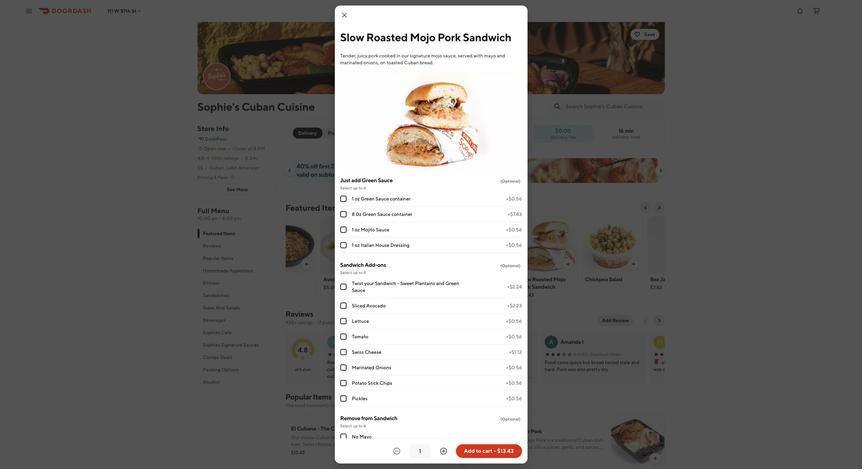 Task type: vqa. For each thing, say whether or not it's contained in the screenshot.


Task type: describe. For each thing, give the bounding box(es) containing it.
features
[[331, 435, 349, 441]]

slow roasted mojo pork sandwich
[[340, 31, 511, 44]]

1 vertical spatial next button of carousel image
[[656, 205, 662, 211]]

1 for 1 oz green sauce container
[[352, 196, 354, 202]]

$13.43 inside baked chicken sandwich $13.43
[[454, 293, 469, 298]]

spices,
[[585, 445, 600, 450]]

house
[[375, 243, 389, 248]]

• right the $$
[[205, 165, 207, 171]]

mojo inside tender, juicy pork cooked in our signature mojo sauce, served with mayo and marinated onions, on toasted cuban bread.
[[431, 53, 442, 59]]

0 vertical spatial ratings
[[224, 156, 239, 161]]

homemade appetizers
[[203, 268, 253, 274]]

slow- inside el cubano - the cuban our classic cuban features slow-roasted mojo pork, ham, swiss cheese, pickles, mayo, mustard, and mojo sauce served on crispy cuban bread.
[[350, 435, 362, 441]]

sandwich add-ons group
[[340, 262, 522, 407]]

green inside twist your sandwich - sweet plantains and green sauce
[[445, 281, 459, 286]]

and inside tender, juicy pork cooked in our signature mojo sauce, served with mayo and marinated onions, on toasted cuban bread.
[[497, 53, 505, 59]]

first
[[319, 163, 330, 170]]

the inside • doordash order el cubano - the cuban sophie's spicy chicken sandwich
[[482, 360, 490, 365]]

slow roasted mojo pork image
[[611, 415, 665, 468]]

57th
[[120, 8, 131, 14]]

oz for green
[[355, 196, 360, 202]]

popular for popular items
[[203, 256, 220, 261]]

signature
[[410, 53, 430, 59]]

+$2.23
[[507, 303, 522, 309]]

Current quantity is 1 number field
[[413, 448, 427, 455]]

doordash for a
[[590, 352, 609, 357]]

0 vertical spatial sophie's
[[197, 100, 239, 113]]

avocado image
[[321, 216, 382, 274]]

111 w 57th st button
[[107, 8, 142, 14]]

roasted for slow roasted mojo pork our slow roasted mojo pork is a traditional cuban dish, marinated in a blend of citrus juices, garlic, and spices, then slow-roasted to juicy, tender perfection. it's a flavorful and satisfying option for any meal.
[[496, 428, 516, 435]]

2
[[331, 163, 334, 170]]

citrus
[[534, 445, 546, 450]]

marinated inside tender, juicy pork cooked in our signature mojo sauce, served with mayo and marinated onions, on toasted cuban bread.
[[340, 60, 362, 65]]

blend
[[515, 445, 528, 450]]

add item to cart image for slow roasted mojo pork sandwich
[[565, 262, 571, 267]]

homemade
[[203, 268, 229, 274]]

and inside el cubano - the cuban our classic cuban features slow-roasted mojo pork, ham, swiss cheese, pickles, mayo, mustard, and mojo sauce served on crispy cuban bread.
[[385, 442, 393, 447]]

select inside 'just add green sauce select up to 4'
[[340, 186, 352, 191]]

add item to cart image for chickpea salad image on the right
[[631, 262, 636, 267]]

from inside popular items the most commonly ordered items and dishes from this store
[[386, 403, 396, 409]]

0 vertical spatial 930+
[[211, 156, 223, 161]]

items inside button
[[221, 256, 233, 261]]

vernon
[[343, 339, 361, 346]]

sandwich up the mayo
[[463, 31, 511, 44]]

swiss inside el cubano - the cuban our classic cuban features slow-roasted mojo pork, ham, swiss cheese, pickles, mayo, mustard, and mojo sauce served on crispy cuban bread.
[[303, 442, 315, 447]]

fees
[[218, 175, 228, 180]]

delivery inside 16 min delivery time
[[612, 134, 629, 140]]

see more button
[[198, 184, 277, 195]]

pork for slow roasted mojo pork sandwich $13.43
[[520, 284, 531, 290]]

cheese,
[[315, 442, 332, 447]]

latin
[[226, 165, 237, 171]]

$7.83
[[650, 285, 662, 290]]

oz for italian
[[355, 243, 360, 248]]

green for oz
[[361, 196, 375, 202]]

slow roasted mojo pork sandwich image
[[517, 216, 578, 274]]

jar
[[660, 276, 668, 283]]

sauce inside twist your sandwich - sweet plantains and green sauce
[[352, 288, 365, 293]]

sandwich inside twist your sandwich - sweet plantains and green sauce
[[375, 281, 396, 286]]

charlie h
[[452, 339, 474, 346]]

subtotals
[[319, 171, 344, 178]]

just add green sauce group
[[340, 177, 522, 253]]

roasted inside slow roasted mojo pork our slow roasted mojo pork is a traditional cuban dish, marinated in a blend of citrus juices, garlic, and spices, then slow-roasted to juicy, tender perfection. it's a flavorful and satisfying option for any meal.
[[506, 452, 523, 457]]

order down add review button at right
[[610, 352, 621, 357]]

+$0.56 for pickles
[[506, 396, 522, 402]]

1 horizontal spatial h
[[658, 339, 662, 346]]

cart
[[482, 448, 493, 455]]

6/4/23
[[356, 352, 369, 357]]

mayo,
[[350, 442, 364, 447]]

#1
[[481, 416, 485, 421]]

1 for 1 oz mojito sauce
[[352, 227, 354, 233]]

1 vertical spatial mojo
[[380, 435, 391, 441]]

bread. inside tender, juicy pork cooked in our signature mojo sauce, served with mayo and marinated onions, on toasted cuban bread.
[[420, 60, 434, 65]]

more
[[236, 187, 248, 192]]

0 vertical spatial 8
[[253, 146, 256, 151]]

add item to cart image for avocado
[[369, 262, 375, 267]]

green for jar
[[668, 276, 684, 283]]

8/9/23
[[574, 352, 587, 357]]

swiss cheese
[[352, 350, 381, 355]]

8 inside "sandwich add-ons select up to 8"
[[363, 270, 366, 275]]

slow for slow roasted mojo pork sandwich $13.43
[[520, 276, 531, 283]]

$0.00
[[555, 128, 571, 134]]

mayo
[[359, 434, 372, 440]]

12
[[317, 320, 321, 326]]

our
[[402, 53, 409, 59]]

sweet
[[400, 281, 414, 286]]

pork for slow roasted mojo pork our slow roasted mojo pork is a traditional cuban dish, marinated in a blend of citrus juices, garlic, and spices, then slow-roasted to juicy, tender perfection. it's a flavorful and satisfying option for any meal.
[[531, 428, 542, 435]]

onions,
[[363, 60, 379, 65]]

• right $17.91
[[497, 453, 499, 458]]

Item Search search field
[[566, 103, 659, 110]]

chickpea salad button
[[582, 216, 643, 302]]

roasted for slow roasted mojo pork sandwich $13.43
[[532, 276, 552, 283]]

commonly
[[307, 403, 329, 409]]

$$ • cuban, latin american
[[197, 165, 259, 171]]

decrease quantity by 1 image
[[393, 447, 401, 456]]

perfection.
[[557, 452, 581, 457]]

sophie's inside • doordash order el cubano - the cuban sophie's spicy chicken sandwich
[[436, 367, 454, 372]]

tender, juicy pork cooked in our signature mojo sauce, served with mayo and marinated onions, on toasted cuban bread.
[[340, 53, 505, 65]]

sauce for 1 oz mojito sauce
[[376, 227, 389, 233]]

sophies for sophies cafe
[[203, 330, 220, 336]]

featured items heading
[[285, 202, 343, 213]]

sandwiches
[[203, 293, 229, 298]]

dashpass
[[205, 136, 226, 142]]

chickpea salad image
[[582, 216, 643, 274]]

sides and salads
[[203, 305, 240, 311]]

open menu image
[[25, 7, 33, 15]]

container for 1 oz green sauce container
[[390, 196, 411, 202]]

• right 6/4/23
[[370, 352, 372, 357]]

ham,
[[291, 442, 302, 447]]

• right now
[[228, 146, 230, 151]]

and inside popular items the most commonly ordered items and dishes from this store
[[362, 403, 370, 409]]

sliced
[[352, 303, 365, 309]]

order inside button
[[374, 130, 387, 136]]

sandwich inside "sandwich add-ons select up to 8"
[[340, 262, 364, 268]]

baked chicken sandwich $13.43
[[454, 276, 491, 298]]

no
[[352, 434, 359, 440]]

40% off first 2 orders up to $10 off with 40welcome, valid on subtotals $15
[[296, 163, 444, 178]]

w
[[114, 8, 119, 14]]

to inside add to cart - $13.43 button
[[476, 448, 481, 455]]

$17.91
[[483, 453, 496, 458]]

slow roasted mojo pork our slow roasted mojo pork is a traditional cuban dish, marinated in a blend of citrus juices, garlic, and spices, then slow-roasted to juicy, tender perfection. it's a flavorful and satisfying option for any meal.
[[483, 428, 604, 464]]

served inside tender, juicy pork cooked in our signature mojo sauce, served with mayo and marinated onions, on toasted cuban bread.
[[458, 53, 473, 59]]

4 inside remove from sandwich select up to 4
[[363, 424, 366, 429]]

baked chicken sandwich image
[[451, 216, 512, 274]]

(optional) for remove from sandwich
[[500, 417, 521, 422]]

this
[[397, 403, 405, 409]]

mojo for slow roasted mojo pork sandwich
[[410, 31, 436, 44]]

remove from sandwich select up to 4
[[340, 415, 397, 429]]

0 horizontal spatial h
[[470, 339, 474, 346]]

satisfying
[[512, 458, 532, 464]]

packing options button
[[197, 364, 277, 376]]

2 horizontal spatial a
[[589, 452, 592, 457]]

and up the it's on the right bottom of the page
[[576, 445, 584, 450]]

el cubano - the cuban our classic cuban features slow-roasted mojo pork, ham, swiss cheese, pickles, mayo, mustard, and mojo sauce served on crispy cuban bread.
[[291, 426, 405, 454]]

medley)
[[412, 284, 432, 290]]

sophie's cuban cuisine
[[197, 100, 315, 113]]

remove
[[340, 415, 360, 422]]

featured inside heading
[[285, 203, 320, 213]]

open
[[204, 146, 216, 151]]

1 horizontal spatial mojo
[[394, 442, 405, 447]]

group
[[359, 130, 373, 136]]

1 oz green sauce container
[[352, 196, 411, 202]]

1 vertical spatial featured items
[[203, 231, 235, 236]]

sauce for just add green sauce select up to 4
[[378, 177, 393, 184]]

info
[[216, 125, 229, 133]]

chips
[[380, 381, 392, 386]]

order methods option group
[[293, 128, 349, 139]]

+$0.56 for lettuce
[[506, 319, 522, 324]]

100% (11)
[[507, 453, 527, 458]]

ons
[[377, 262, 386, 268]]

1 vertical spatial featured
[[203, 231, 222, 236]]

add-
[[365, 262, 377, 268]]

items
[[349, 403, 361, 409]]

vegetarian platter (includes medley) $14.55
[[389, 276, 433, 298]]

beverages button
[[197, 314, 277, 327]]

in inside tender, juicy pork cooked in our signature mojo sauce, served with mayo and marinated onions, on toasted cuban bread.
[[397, 53, 401, 59]]

of inside slow roasted mojo pork our slow roasted mojo pork is a traditional cuban dish, marinated in a blend of citrus juices, garlic, and spices, then slow-roasted to juicy, tender perfection. it's a flavorful and satisfying option for any meal.
[[529, 445, 533, 450]]

to inside slow roasted mojo pork our slow roasted mojo pork is a traditional cuban dish, marinated in a blend of citrus juices, garlic, and spices, then slow-roasted to juicy, tender perfection. it's a flavorful and satisfying option for any meal.
[[524, 452, 528, 457]]

0 vertical spatial next button of carousel image
[[658, 168, 663, 173]]

- inside button
[[494, 448, 496, 455]]

roasted inside el cubano - the cuban our classic cuban features slow-roasted mojo pork, ham, swiss cheese, pickles, mayo, mustard, and mojo sauce served on crispy cuban bread.
[[362, 435, 379, 441]]

930+ inside reviews 930+ ratings • 12 public reviews
[[285, 320, 297, 326]]

ratings inside reviews 930+ ratings • 12 public reviews
[[298, 320, 313, 326]]

sophies cafe
[[203, 330, 232, 336]]

packing
[[203, 367, 220, 373]]

to inside remove from sandwich select up to 4
[[359, 424, 362, 429]]

doordash inside • doordash order el cubano - the cuban sophie's spicy chicken sandwich
[[483, 352, 502, 357]]

(optional) for sandwich add-ons
[[500, 263, 521, 268]]

0 vertical spatial avocado
[[323, 276, 345, 283]]

on inside el cubano - the cuban our classic cuban features slow-roasted mojo pork, ham, swiss cheese, pickles, mayo, mustard, and mojo sauce served on crispy cuban bread.
[[320, 449, 326, 454]]

container for 8 0z green sauce container
[[392, 212, 412, 217]]

up inside 40% off first 2 orders up to $10 off with 40welcome, valid on subtotals $15
[[354, 163, 361, 170]]

sliced avocado
[[352, 303, 386, 309]]

add item to cart image for moro rice 'image'
[[304, 262, 309, 267]]

$13.43 down 'ham,' on the left bottom of the page
[[291, 450, 305, 456]]

pricing & fees button
[[197, 174, 235, 181]]

• inside • doordash order el cubano - the cuban sophie's spicy chicken sandwich
[[481, 352, 483, 357]]

cuban inside tender, juicy pork cooked in our signature mojo sauce, served with mayo and marinated onions, on toasted cuban bread.
[[404, 60, 419, 65]]

pm
[[234, 216, 241, 221]]

items inside popular items the most commonly ordered items and dishes from this store
[[313, 393, 332, 402]]

with inside 40% off first 2 orders up to $10 off with 40welcome, valid on subtotals $15
[[389, 163, 401, 170]]

and right flavorful
[[503, 458, 511, 464]]

group order button
[[354, 128, 392, 139]]

1 vertical spatial a
[[512, 445, 514, 450]]

#1 most liked
[[481, 416, 508, 421]]

twist
[[352, 281, 363, 286]]

0 horizontal spatial 4.8
[[197, 156, 204, 161]]

chicken inside • doordash order el cubano - the cuban sophie's spicy chicken sandwich
[[467, 367, 485, 372]]

potato
[[352, 381, 367, 386]]

your
[[364, 281, 374, 286]]

slow- inside slow roasted mojo pork our slow roasted mojo pork is a traditional cuban dish, marinated in a blend of citrus juices, garlic, and spices, then slow-roasted to juicy, tender perfection. it's a flavorful and satisfying option for any meal.
[[495, 452, 506, 457]]

remove from sandwich group
[[340, 415, 522, 469]]

tender
[[541, 452, 556, 457]]

delivery
[[298, 130, 317, 136]]

public
[[322, 320, 336, 326]]

liked
[[497, 416, 508, 421]]

baked
[[454, 276, 470, 283]]

• right 8/9/23 at the right
[[588, 352, 589, 357]]

delivery inside $0.00 delivery fee
[[551, 134, 568, 140]]

sophies signature sauces
[[203, 342, 259, 348]]

american
[[238, 165, 259, 171]]

swiss inside sandwich add-ons group
[[352, 350, 364, 355]]

add item to cart image for baked chicken sandwich image
[[500, 262, 505, 267]]

Pickup radio
[[318, 128, 349, 139]]

930+ ratings •
[[211, 156, 243, 161]]

10:00
[[197, 216, 211, 221]]

8oz jar green sauce $7.83
[[650, 276, 700, 290]]

any
[[556, 458, 564, 464]]



Task type: locate. For each thing, give the bounding box(es) containing it.
select inside remove from sandwich select up to 4
[[340, 424, 352, 429]]

the
[[482, 360, 490, 365], [285, 403, 294, 409], [320, 426, 330, 432]]

6 +$0.56 from the top
[[506, 365, 522, 371]]

add for add review
[[602, 318, 612, 324]]

•
[[228, 146, 230, 151], [241, 156, 243, 161], [205, 165, 207, 171], [314, 320, 316, 326], [370, 352, 372, 357], [481, 352, 483, 357], [588, 352, 589, 357], [497, 453, 499, 458]]

0 items, open order cart image
[[813, 7, 821, 15]]

in up 100%
[[507, 445, 511, 450]]

No Mayo checkbox
[[340, 434, 346, 440]]

combo deals button
[[197, 351, 277, 364]]

el inside el cubano - the cuban our classic cuban features slow-roasted mojo pork, ham, swiss cheese, pickles, mayo, mustard, and mojo sauce served on crispy cuban bread.
[[291, 426, 296, 432]]

1 horizontal spatial roasted
[[506, 452, 523, 457]]

pork inside dialog
[[438, 31, 461, 44]]

1 vertical spatial (optional)
[[500, 263, 521, 268]]

avocado right sliced
[[366, 303, 386, 309]]

2 4 from the top
[[363, 424, 366, 429]]

1 select from the top
[[340, 186, 352, 191]]

ratings up latin
[[224, 156, 239, 161]]

green inside 'just add green sauce select up to 4'
[[362, 177, 377, 184]]

1 delivery from the left
[[612, 134, 629, 140]]

0 horizontal spatial in
[[397, 53, 401, 59]]

2 vertical spatial select
[[340, 424, 352, 429]]

sandwich inside baked chicken sandwich $13.43
[[454, 284, 478, 290]]

1 horizontal spatial ratings
[[298, 320, 313, 326]]

0 horizontal spatial roasted
[[362, 435, 379, 441]]

4 inside 'just add green sauce select up to 4'
[[363, 186, 366, 191]]

roasted up mustard,
[[362, 435, 379, 441]]

oz left mojito
[[355, 227, 360, 233]]

open now
[[204, 146, 226, 151]]

1 vertical spatial in
[[507, 445, 511, 450]]

up inside "sandwich add-ons select up to 8"
[[353, 270, 358, 275]]

featured down 'am'
[[203, 231, 222, 236]]

for
[[549, 458, 555, 464]]

+$0.56 for 1 oz italian house dressing
[[506, 243, 522, 248]]

(optional) for just add green sauce
[[500, 179, 521, 184]]

0 horizontal spatial a
[[512, 445, 514, 450]]

marinated up $17.91 •
[[483, 445, 506, 450]]

reviews button
[[197, 240, 277, 252]]

(optional) inside sandwich add-ons group
[[500, 263, 521, 268]]

up down the add
[[353, 186, 358, 191]]

items up homemade appetizers
[[221, 256, 233, 261]]

0 horizontal spatial swiss
[[303, 442, 315, 447]]

ordered
[[330, 403, 348, 409]]

to inside "sandwich add-ons select up to 8"
[[359, 270, 362, 275]]

on down cheese,
[[320, 449, 326, 454]]

0 vertical spatial marinated
[[340, 60, 362, 65]]

time
[[630, 134, 640, 140]]

increase quantity by 1 image
[[439, 447, 448, 456]]

1 horizontal spatial the
[[320, 426, 330, 432]]

1 horizontal spatial off
[[380, 163, 388, 170]]

platter
[[416, 276, 433, 283]]

pork,
[[392, 435, 403, 441]]

sauce inside 8oz jar green sauce $7.83
[[685, 276, 700, 283]]

sophies cafe button
[[197, 327, 277, 339]]

• left 12
[[314, 320, 316, 326]]

0 horizontal spatial popular
[[203, 256, 220, 261]]

cubano
[[461, 360, 478, 365], [297, 426, 316, 432]]

on
[[380, 60, 386, 65], [310, 171, 317, 178], [320, 449, 326, 454]]

with inside tender, juicy pork cooked in our signature mojo sauce, served with mayo and marinated onions, on toasted cuban bread.
[[474, 53, 483, 59]]

$13.43 inside slow roasted mojo pork sandwich $13.43
[[520, 293, 534, 298]]

a
[[549, 339, 553, 346]]

dishes
[[371, 403, 385, 409]]

from inside remove from sandwich select up to 4
[[361, 415, 373, 422]]

up inside remove from sandwich select up to 4
[[353, 424, 358, 429]]

40%
[[296, 163, 309, 170]]

the inside popular items the most commonly ordered items and dishes from this store
[[285, 403, 294, 409]]

1 • doordash order from the left
[[370, 352, 404, 357]]

off
[[310, 163, 318, 170], [380, 163, 388, 170]]

roasted down the blend at bottom right
[[506, 452, 523, 457]]

green right 0z
[[362, 212, 376, 217]]

1 horizontal spatial popular
[[285, 393, 312, 402]]

930+ down 'reviews' link
[[285, 320, 297, 326]]

mojo inside dialog
[[410, 31, 436, 44]]

slow inside dialog
[[340, 31, 364, 44]]

0 vertical spatial bread.
[[420, 60, 434, 65]]

sandwich down baked at the bottom right of page
[[454, 284, 478, 290]]

on inside tender, juicy pork cooked in our signature mojo sauce, served with mayo and marinated onions, on toasted cuban bread.
[[380, 60, 386, 65]]

pork for slow roasted mojo pork sandwich
[[438, 31, 461, 44]]

0 horizontal spatial add item to cart image
[[369, 262, 375, 267]]

items up 'commonly'
[[313, 393, 332, 402]]

1 left mojito
[[352, 227, 354, 233]]

1 vertical spatial served
[[305, 449, 319, 454]]

and
[[497, 53, 505, 59], [436, 281, 444, 286], [362, 403, 370, 409], [385, 442, 393, 447], [576, 445, 584, 450], [503, 458, 511, 464]]

8 +$0.56 from the top
[[506, 396, 522, 402]]

close slow roasted mojo pork sandwich image
[[340, 11, 348, 19]]

1 sophies from the top
[[203, 330, 220, 336]]

min
[[625, 128, 634, 134]]

to inside 40% off first 2 orders up to $10 off with 40welcome, valid on subtotals $15
[[362, 163, 368, 170]]

slow up add to cart - $13.43
[[493, 438, 504, 443]]

Delivery radio
[[293, 128, 322, 139]]

add for add to cart - $13.43
[[464, 448, 475, 455]]

• doordash order for v
[[370, 352, 404, 357]]

+$0.56 for 1 oz green sauce container
[[506, 196, 522, 202]]

select
[[340, 186, 352, 191], [340, 270, 352, 275], [340, 424, 352, 429]]

and inside twist your sandwich - sweet plantains and green sauce
[[436, 281, 444, 286]]

slow up +$2.24
[[520, 276, 531, 283]]

2 horizontal spatial add item to cart image
[[565, 262, 571, 267]]

2 horizontal spatial mojo
[[431, 53, 442, 59]]

sauce
[[378, 177, 393, 184], [376, 196, 389, 202], [377, 212, 391, 217], [376, 227, 389, 233], [685, 276, 700, 283], [352, 288, 365, 293]]

swiss down classic
[[303, 442, 315, 447]]

+$0.56 for 1 oz mojito sauce
[[506, 227, 522, 233]]

on down the cooked
[[380, 60, 386, 65]]

mojo
[[431, 53, 442, 59], [380, 435, 391, 441], [394, 442, 405, 447]]

pork inside slow roasted mojo pork sandwich $13.43
[[520, 284, 531, 290]]

oz
[[355, 196, 360, 202], [355, 227, 360, 233], [355, 243, 360, 248]]

add item to cart image
[[369, 262, 375, 267], [565, 262, 571, 267], [460, 456, 465, 462]]

mojo left sauce,
[[431, 53, 442, 59]]

sophies down "beverages"
[[203, 330, 220, 336]]

1 1 from the top
[[352, 196, 354, 202]]

1 oz from the top
[[355, 196, 360, 202]]

(optional) up +$2.24
[[500, 263, 521, 268]]

4.8 up the $$
[[197, 156, 204, 161]]

1 vertical spatial sophies
[[203, 342, 220, 348]]

1 vertical spatial popular
[[285, 393, 312, 402]]

sandwich inside • doordash order el cubano - the cuban sophie's spicy chicken sandwich
[[485, 367, 506, 372]]

avocado up $5.59
[[323, 276, 345, 283]]

sophie's cuban cuisine image
[[197, 22, 665, 94], [204, 63, 230, 89]]

our inside el cubano - the cuban our classic cuban features slow-roasted mojo pork, ham, swiss cheese, pickles, mayo, mustard, and mojo sauce served on crispy cuban bread.
[[291, 435, 300, 441]]

moro rice image
[[255, 216, 316, 274]]

doordash up onions
[[373, 352, 392, 357]]

previous image
[[643, 318, 648, 324]]

1 horizontal spatial bread.
[[420, 60, 434, 65]]

1 horizontal spatial served
[[458, 53, 473, 59]]

0 vertical spatial featured
[[285, 203, 320, 213]]

h right charlie
[[470, 339, 474, 346]]

a
[[551, 438, 554, 443], [512, 445, 514, 450], [589, 452, 592, 457]]

5
[[299, 367, 302, 372]]

mojo inside slow roasted mojo pork sandwich $13.43
[[553, 276, 566, 283]]

1 vertical spatial 8
[[352, 212, 355, 217]]

(optional) inside just add green sauce group
[[500, 179, 521, 184]]

popular for popular items the most commonly ordered items and dishes from this store
[[285, 393, 312, 402]]

add inside button
[[602, 318, 612, 324]]

sauce,
[[443, 53, 457, 59]]

1 vertical spatial cubano
[[297, 426, 316, 432]]

next image
[[656, 318, 662, 324]]

popular items
[[203, 256, 233, 261]]

0 vertical spatial from
[[386, 403, 396, 409]]

sandwich right +$2.24
[[532, 284, 555, 290]]

0 vertical spatial chicken
[[471, 276, 491, 283]]

0 horizontal spatial with
[[389, 163, 401, 170]]

closes
[[232, 146, 247, 151]]

0 horizontal spatial cubano
[[297, 426, 316, 432]]

2 horizontal spatial doordash
[[590, 352, 609, 357]]

mojo for slow roasted mojo pork sandwich $13.43
[[553, 276, 566, 283]]

sauce right jar
[[685, 276, 700, 283]]

homemade appetizers button
[[197, 265, 277, 277]]

1 vertical spatial 4.8
[[298, 346, 308, 354]]

2 vertical spatial 1
[[352, 243, 354, 248]]

1 horizontal spatial from
[[386, 403, 396, 409]]

1 vertical spatial avocado
[[366, 303, 386, 309]]

8 inside just add green sauce group
[[352, 212, 355, 217]]

doordash up el cubano - the cuban button at the right
[[483, 352, 502, 357]]

off left first
[[310, 163, 318, 170]]

and right the plantains
[[436, 281, 444, 286]]

0 horizontal spatial off
[[310, 163, 318, 170]]

cuban inside slow roasted mojo pork our slow roasted mojo pork is a traditional cuban dish, marinated in a blend of citrus juices, garlic, and spices, then slow-roasted to juicy, tender perfection. it's a flavorful and satisfying option for any meal.
[[578, 438, 593, 443]]

7 +$0.56 from the top
[[506, 381, 522, 386]]

8 down add-
[[363, 270, 366, 275]]

up inside 'just add green sauce select up to 4'
[[353, 186, 358, 191]]

1 horizontal spatial slow-
[[495, 452, 506, 457]]

0 horizontal spatial 930+
[[211, 156, 223, 161]]

oz for mojito
[[355, 227, 360, 233]]

and right the mayo
[[497, 53, 505, 59]]

vernon l
[[343, 339, 365, 346]]

to left $10
[[362, 163, 368, 170]]

5 +$0.56 from the top
[[506, 334, 522, 340]]

40welcome,
[[402, 163, 444, 170]]

$5.59
[[323, 285, 336, 290]]

vegetarian platter (includes medley) image
[[386, 216, 447, 274]]

signature
[[221, 342, 242, 348]]

4 +$0.56 from the top
[[506, 319, 522, 324]]

1 vertical spatial previous button of carousel image
[[643, 205, 648, 211]]

1 off from the left
[[310, 163, 318, 170]]

roasted for slow roasted mojo pork sandwich
[[366, 31, 408, 44]]

2 (optional) from the top
[[500, 263, 521, 268]]

1 vertical spatial add
[[464, 448, 475, 455]]

$13.43 inside button
[[497, 448, 514, 455]]

2 off from the left
[[380, 163, 388, 170]]

0 vertical spatial previous button of carousel image
[[287, 168, 292, 173]]

0 vertical spatial reviews
[[203, 243, 221, 249]]

1 vertical spatial sophie's
[[436, 367, 454, 372]]

popular up homemade
[[203, 256, 220, 261]]

slow- up the mayo,
[[350, 435, 362, 441]]

avocado inside sandwich add-ons group
[[366, 303, 386, 309]]

slow roasted mojo pork sandwich dialog
[[335, 6, 527, 469]]

add item to cart image left then
[[460, 456, 465, 462]]

1 horizontal spatial of
[[529, 445, 533, 450]]

review
[[612, 318, 629, 324]]

from left this
[[386, 403, 396, 409]]

0 vertical spatial cubano
[[461, 360, 478, 365]]

0 horizontal spatial delivery
[[551, 134, 568, 140]]

juicy
[[357, 53, 368, 59]]

el cubano - the cuban image
[[419, 415, 472, 468]]

None checkbox
[[340, 196, 346, 202], [340, 227, 346, 233], [340, 242, 346, 248], [340, 334, 346, 340], [340, 380, 346, 386], [340, 396, 346, 402], [340, 196, 346, 202], [340, 227, 346, 233], [340, 242, 346, 248], [340, 334, 346, 340], [340, 380, 346, 386], [340, 396, 346, 402]]

menu
[[211, 207, 229, 215]]

1 vertical spatial slow-
[[495, 452, 506, 457]]

sandwich inside slow roasted mojo pork sandwich $13.43
[[532, 284, 555, 290]]

1 horizontal spatial add item to cart image
[[460, 456, 465, 462]]

1 +$0.56 from the top
[[506, 196, 522, 202]]

0 vertical spatial el
[[456, 360, 461, 365]]

3 doordash from the left
[[590, 352, 609, 357]]

sandwich left add-
[[340, 262, 364, 268]]

0 vertical spatial container
[[390, 196, 411, 202]]

mojo for slow roasted mojo pork our slow roasted mojo pork is a traditional cuban dish, marinated in a blend of citrus juices, garlic, and spices, then slow-roasted to juicy, tender perfection. it's a flavorful and satisfying option for any meal.
[[517, 428, 530, 435]]

0 vertical spatial select
[[340, 186, 352, 191]]

8
[[253, 146, 256, 151], [352, 212, 355, 217], [363, 270, 366, 275]]

sauce down 1 oz green sauce container
[[377, 212, 391, 217]]

0 vertical spatial with
[[474, 53, 483, 59]]

reviews for reviews 930+ ratings • 12 public reviews
[[285, 310, 313, 319]]

2 sophies from the top
[[203, 342, 220, 348]]

on inside 40% off first 2 orders up to $10 off with 40welcome, valid on subtotals $15
[[310, 171, 317, 178]]

2 vertical spatial the
[[320, 426, 330, 432]]

store
[[197, 125, 215, 133]]

chickpea
[[585, 276, 608, 283]]

up up the $15
[[354, 163, 361, 170]]

0.3 mi
[[245, 156, 258, 161]]

1 horizontal spatial avocado
[[366, 303, 386, 309]]

bread. inside el cubano - the cuban our classic cuban features slow-roasted mojo pork, ham, swiss cheese, pickles, mayo, mustard, and mojo sauce served on crispy cuban bread.
[[356, 449, 370, 454]]

pickup
[[328, 130, 343, 136]]

charlie
[[452, 339, 469, 346]]

0 vertical spatial in
[[397, 53, 401, 59]]

chickpea salad
[[585, 276, 622, 283]]

$13.43 down baked at the bottom right of page
[[454, 293, 469, 298]]

3 (optional) from the top
[[500, 417, 521, 422]]

2 oz from the top
[[355, 227, 360, 233]]

marinated down tender,
[[340, 60, 362, 65]]

italian
[[361, 243, 374, 248]]

orders
[[335, 163, 353, 170]]

green for 0z
[[362, 212, 376, 217]]

(optional) right most
[[500, 417, 521, 422]]

marinated
[[340, 60, 362, 65], [483, 445, 506, 450]]

the up cheese,
[[320, 426, 330, 432]]

slow- up flavorful
[[495, 452, 506, 457]]

dish,
[[594, 438, 604, 443]]

slow for slow roasted mojo pork sandwich
[[340, 31, 364, 44]]

traditional
[[555, 438, 577, 443]]

1 horizontal spatial delivery
[[612, 134, 629, 140]]

el up 'ham,' on the left bottom of the page
[[291, 426, 296, 432]]

no mayo
[[352, 434, 372, 440]]

pickles
[[352, 396, 367, 402]]

spicy
[[455, 367, 466, 372]]

0 horizontal spatial mojo
[[380, 435, 391, 441]]

and down pork,
[[385, 442, 393, 447]]

of up "juicy,"
[[529, 445, 533, 450]]

0 vertical spatial on
[[380, 60, 386, 65]]

+$0.56 for potato stick chips
[[506, 381, 522, 386]]

pork
[[368, 53, 378, 59]]

2 vertical spatial 8
[[363, 270, 366, 275]]

reviews
[[203, 243, 221, 249], [285, 310, 313, 319]]

green right the add
[[362, 177, 377, 184]]

1 left italian
[[352, 243, 354, 248]]

1 horizontal spatial previous button of carousel image
[[643, 205, 648, 211]]

our up cart
[[483, 438, 492, 443]]

notification bell image
[[796, 7, 804, 15]]

the inside el cubano - the cuban our classic cuban features slow-roasted mojo pork, ham, swiss cheese, pickles, mayo, mustard, and mojo sauce served on crispy cuban bread.
[[320, 426, 330, 432]]

1 vertical spatial oz
[[355, 227, 360, 233]]

sandwich down dishes
[[374, 415, 397, 422]]

3 +$0.56 from the top
[[506, 243, 522, 248]]

+$0.56 for tomato
[[506, 334, 522, 340]]

our
[[291, 435, 300, 441], [483, 438, 492, 443]]

popular items the most commonly ordered items and dishes from this store
[[285, 393, 417, 409]]

save button
[[631, 29, 659, 40]]

1 vertical spatial reviews
[[285, 310, 313, 319]]

0 horizontal spatial doordash
[[373, 352, 392, 357]]

1 vertical spatial marinated
[[483, 445, 506, 450]]

sophies for sophies signature sauces
[[203, 342, 220, 348]]

2 1 from the top
[[352, 227, 354, 233]]

0 vertical spatial the
[[482, 360, 490, 365]]

select for remove from sandwich
[[340, 424, 352, 429]]

a right the it's on the right bottom of the page
[[589, 452, 592, 457]]

in left our
[[397, 53, 401, 59]]

crispy
[[327, 449, 340, 454]]

next button of carousel image
[[658, 168, 663, 173], [656, 205, 662, 211]]

0 horizontal spatial of
[[295, 367, 298, 372]]

$13.43 down +$2.24
[[520, 293, 534, 298]]

doordash right 8/9/23 at the right
[[590, 352, 609, 357]]

order inside • doordash order el cubano - the cuban sophie's spicy chicken sandwich
[[503, 352, 515, 357]]

order up el cubano - the cuban button at the right
[[503, 352, 515, 357]]

1 4 from the top
[[363, 186, 366, 191]]

now
[[217, 146, 226, 151]]

in inside slow roasted mojo pork our slow roasted mojo pork is a traditional cuban dish, marinated in a blend of citrus juices, garlic, and spices, then slow-roasted to juicy, tender perfection. it's a flavorful and satisfying option for any meal.
[[507, 445, 511, 450]]

3 select from the top
[[340, 424, 352, 429]]

to inside 'just add green sauce select up to 4'
[[359, 186, 362, 191]]

0 horizontal spatial reviews
[[203, 243, 221, 249]]

v
[[331, 339, 336, 346]]

4 up mayo
[[363, 424, 366, 429]]

salad
[[609, 276, 622, 283]]

featured
[[285, 203, 320, 213], [203, 231, 222, 236]]

1 horizontal spatial swiss
[[352, 350, 364, 355]]

select inside "sandwich add-ons select up to 8"
[[340, 270, 352, 275]]

sandwich up the '$14.55'
[[375, 281, 396, 286]]

sauce inside 'just add green sauce select up to 4'
[[378, 177, 393, 184]]

1 horizontal spatial featured items
[[285, 203, 343, 213]]

- inside • doordash order el cubano - the cuban sophie's spicy chicken sandwich
[[479, 360, 481, 365]]

• left 0.3
[[241, 156, 243, 161]]

tomato
[[352, 334, 368, 340]]

roasted inside dialog
[[366, 31, 408, 44]]

3 oz from the top
[[355, 243, 360, 248]]

cubano inside • doordash order el cubano - the cuban sophie's spicy chicken sandwich
[[461, 360, 478, 365]]

items inside heading
[[322, 203, 343, 213]]

items up reviews button
[[223, 231, 235, 236]]

2 delivery from the left
[[551, 134, 568, 140]]

cuban inside • doordash order el cubano - the cuban sophie's spicy chicken sandwich
[[491, 360, 505, 365]]

0 vertical spatial (optional)
[[500, 179, 521, 184]]

0 vertical spatial popular
[[203, 256, 220, 261]]

juicy,
[[529, 452, 540, 457]]

previous button of carousel image
[[287, 168, 292, 173], [643, 205, 648, 211]]

1 for 1 oz italian house dressing
[[352, 243, 354, 248]]

sauce for 1 oz green sauce container
[[376, 196, 389, 202]]

add item to cart image
[[304, 262, 309, 267], [500, 262, 505, 267], [631, 262, 636, 267], [652, 456, 658, 462]]

sauce right mojito
[[376, 227, 389, 233]]

the left most
[[285, 403, 294, 409]]

slow for slow roasted mojo pork our slow roasted mojo pork is a traditional cuban dish, marinated in a blend of citrus juices, garlic, and spices, then slow-roasted to juicy, tender perfection. it's a flavorful and satisfying option for any meal.
[[483, 428, 495, 435]]

el
[[456, 360, 461, 365], [291, 426, 296, 432]]

1
[[352, 196, 354, 202], [352, 227, 354, 233], [352, 243, 354, 248]]

option
[[533, 458, 548, 464]]

alcohol button
[[197, 376, 277, 389]]

sandwich inside remove from sandwich select up to 4
[[374, 415, 397, 422]]

sophie's left spicy
[[436, 367, 454, 372]]

2 select from the top
[[340, 270, 352, 275]]

mojo down pork,
[[394, 442, 405, 447]]

1 vertical spatial chicken
[[467, 367, 485, 372]]

• closes at 8 pm
[[228, 146, 265, 151]]

8oz jar green sauce image
[[648, 216, 708, 274]]

+$0.56 for marinated onions
[[506, 365, 522, 371]]

2 • doordash order from the left
[[588, 352, 621, 357]]

1 horizontal spatial sophie's
[[436, 367, 454, 372]]

of
[[295, 367, 298, 372], [529, 445, 533, 450]]

featured down valid
[[285, 203, 320, 213]]

mayo
[[484, 53, 496, 59]]

1 (optional) from the top
[[500, 179, 521, 184]]

chicken inside baked chicken sandwich $13.43
[[471, 276, 491, 283]]

-
[[219, 216, 221, 221], [397, 281, 399, 286], [479, 360, 481, 365], [317, 426, 319, 432], [494, 448, 496, 455]]

3 1 from the top
[[352, 243, 354, 248]]

• doordash order up onions
[[370, 352, 404, 357]]

delivery left time
[[612, 134, 629, 140]]

pricing
[[197, 175, 213, 180]]

- right then
[[494, 448, 496, 455]]

0 vertical spatial sophies
[[203, 330, 220, 336]]

2 +$0.56 from the top
[[506, 227, 522, 233]]

• doordash order for a
[[588, 352, 621, 357]]

doordash for v
[[373, 352, 392, 357]]

the up sophie's spicy chicken sandwich button
[[482, 360, 490, 365]]

0 horizontal spatial marinated
[[340, 60, 362, 65]]

1 horizontal spatial 930+
[[285, 320, 297, 326]]

1 horizontal spatial with
[[474, 53, 483, 59]]

bread. down the mayo,
[[356, 449, 370, 454]]

sauce for 8 0z green sauce container
[[377, 212, 391, 217]]

add inside button
[[464, 448, 475, 455]]

swiss down vernon l
[[352, 350, 364, 355]]

sophie's up info
[[197, 100, 239, 113]]

- inside the full menu 10:00 am - 8:00 pm
[[219, 216, 221, 221]]

sauce for 8oz jar green sauce $7.83
[[685, 276, 700, 283]]

- right 'am'
[[219, 216, 221, 221]]

pickles,
[[333, 442, 350, 447]]

stick
[[368, 381, 379, 386]]

marinated inside slow roasted mojo pork our slow roasted mojo pork is a traditional cuban dish, marinated in a blend of citrus juices, garlic, and spices, then slow-roasted to juicy, tender perfection. it's a flavorful and satisfying option for any meal.
[[483, 445, 506, 450]]

• inside reviews 930+ ratings • 12 public reviews
[[314, 320, 316, 326]]

container up 8 0z green sauce container
[[390, 196, 411, 202]]

served right sauce,
[[458, 53, 473, 59]]

cubano up classic
[[297, 426, 316, 432]]

1 doordash from the left
[[373, 352, 392, 357]]

chicken right baked at the bottom right of page
[[471, 276, 491, 283]]

sauce down the twist
[[352, 288, 365, 293]]

to left cart
[[476, 448, 481, 455]]

1 horizontal spatial on
[[320, 449, 326, 454]]

1 down the add
[[352, 196, 354, 202]]

container
[[390, 196, 411, 202], [392, 212, 412, 217]]

- inside el cubano - the cuban our classic cuban features slow-roasted mojo pork, ham, swiss cheese, pickles, mayo, mustard, and mojo sauce served on crispy cuban bread.
[[317, 426, 319, 432]]

to down the add
[[359, 186, 362, 191]]

2 vertical spatial oz
[[355, 243, 360, 248]]

2 doordash from the left
[[483, 352, 502, 357]]

el up spicy
[[456, 360, 461, 365]]

juices,
[[547, 445, 561, 450]]

None checkbox
[[340, 211, 346, 218], [340, 284, 346, 290], [340, 303, 346, 309], [340, 318, 346, 325], [340, 349, 346, 356], [340, 365, 346, 371], [340, 211, 346, 218], [340, 284, 346, 290], [340, 303, 346, 309], [340, 318, 346, 325], [340, 349, 346, 356], [340, 365, 346, 371]]

1 horizontal spatial in
[[507, 445, 511, 450]]

reviews
[[337, 320, 353, 326]]

select for sandwich add-ons
[[340, 270, 352, 275]]

group order
[[359, 130, 387, 136]]

0 vertical spatial 4.8
[[197, 156, 204, 161]]

items left 0z
[[322, 203, 343, 213]]

1 vertical spatial ratings
[[298, 320, 313, 326]]

1 horizontal spatial a
[[551, 438, 554, 443]]

2 horizontal spatial 8
[[363, 270, 366, 275]]

a right is
[[551, 438, 554, 443]]

roasted inside slow roasted mojo pork sandwich $13.43
[[532, 276, 552, 283]]

full
[[197, 207, 209, 215]]

and
[[216, 305, 225, 311]]

oz up 0z
[[355, 196, 360, 202]]

served inside el cubano - the cuban our classic cuban features slow-roasted mojo pork, ham, swiss cheese, pickles, mayo, mustard, and mojo sauce served on crispy cuban bread.
[[305, 449, 319, 454]]

1 horizontal spatial 4.8
[[298, 346, 308, 354]]

0 horizontal spatial featured items
[[203, 231, 235, 236]]

reviews 930+ ratings • 12 public reviews
[[285, 310, 353, 326]]

green for add
[[362, 177, 377, 184]]

ratings
[[224, 156, 239, 161], [298, 320, 313, 326]]

on right valid
[[310, 171, 317, 178]]

cubano inside el cubano - the cuban our classic cuban features slow-roasted mojo pork, ham, swiss cheese, pickles, mayo, mustard, and mojo sauce served on crispy cuban bread.
[[297, 426, 316, 432]]

- inside twist your sandwich - sweet plantains and green sauce
[[397, 281, 399, 286]]

dressing
[[390, 243, 409, 248]]

el inside • doordash order el cubano - the cuban sophie's spicy chicken sandwich
[[456, 360, 461, 365]]

0 vertical spatial roasted
[[362, 435, 379, 441]]

green down 'just add green sauce select up to 4'
[[361, 196, 375, 202]]

reviews inside button
[[203, 243, 221, 249]]

sandwich down el cubano - the cuban button at the right
[[485, 367, 506, 372]]

reviews inside reviews 930+ ratings • 12 public reviews
[[285, 310, 313, 319]]

order right cheese
[[392, 352, 404, 357]]

select down remove
[[340, 424, 352, 429]]

1 vertical spatial 930+
[[285, 320, 297, 326]]

0 horizontal spatial ratings
[[224, 156, 239, 161]]

sandwich
[[463, 31, 511, 44], [340, 262, 364, 268], [375, 281, 396, 286], [454, 284, 478, 290], [532, 284, 555, 290], [485, 367, 506, 372], [374, 415, 397, 422]]

reviews for reviews
[[203, 243, 221, 249]]

slow-
[[350, 435, 362, 441], [495, 452, 506, 457]]

up down remove
[[353, 424, 358, 429]]

sauce
[[291, 449, 304, 454]]

our inside slow roasted mojo pork our slow roasted mojo pork is a traditional cuban dish, marinated in a blend of citrus juices, garlic, and spices, then slow-roasted to juicy, tender perfection. it's a flavorful and satisfying option for any meal.
[[483, 438, 492, 443]]

toasted
[[387, 60, 403, 65]]

select up the twist
[[340, 270, 352, 275]]

• doordash order right 8/9/23 at the right
[[588, 352, 621, 357]]



